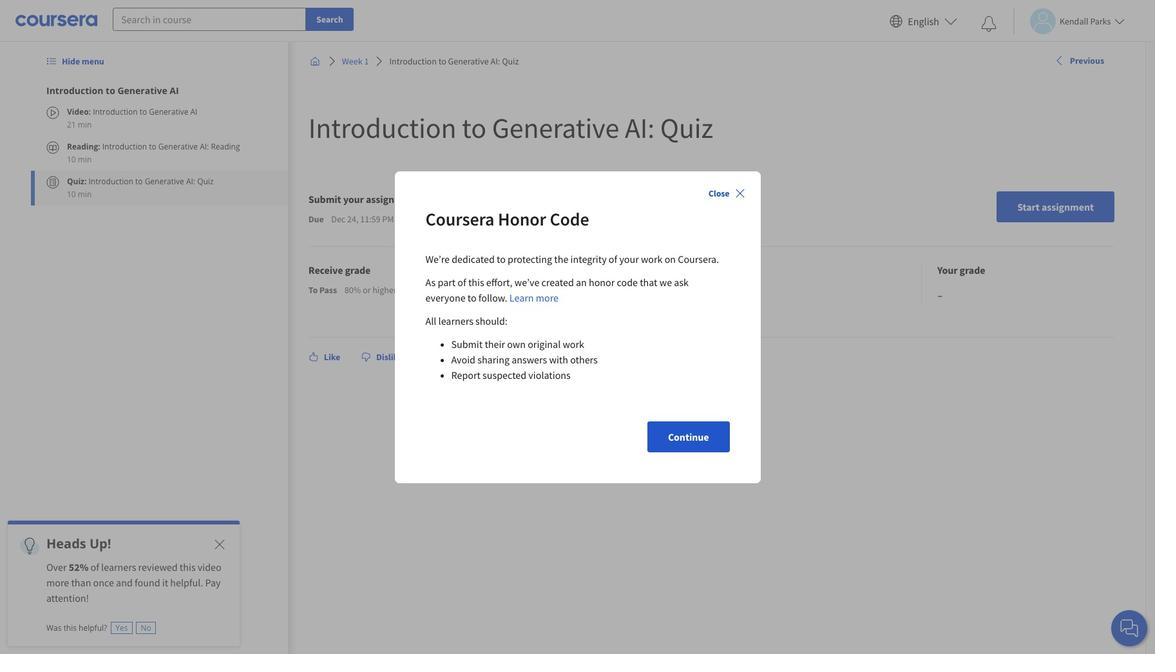 Task type: describe. For each thing, give the bounding box(es) containing it.
was this helpful?
[[46, 622, 107, 633]]

pass
[[319, 284, 337, 296]]

honor
[[589, 275, 615, 288]]

generative inside "introduction to generative ai: quiz" link
[[448, 55, 489, 67]]

submit your assignment
[[309, 193, 418, 206]]

the
[[554, 252, 569, 265]]

yes button
[[111, 622, 133, 634]]

created
[[542, 275, 574, 288]]

due
[[309, 213, 324, 225]]

10 for reading: introduction to generative ai: reading 10 min
[[67, 154, 76, 165]]

submit their own original work avoid sharing answers with others report suspected violations
[[451, 337, 598, 381]]

quiz inside quiz: introduction to generative ai: quiz 10 min
[[197, 176, 214, 187]]

introduction inside dropdown button
[[46, 84, 103, 97]]

of inside 'of learners reviewed this video more than once and found it helpful. pay attention!'
[[91, 561, 99, 573]]

higher
[[373, 284, 397, 296]]

week 1
[[342, 55, 369, 67]]

more inside coursera honor code dialog
[[536, 291, 559, 304]]

1 horizontal spatial work
[[641, 252, 663, 265]]

answers
[[512, 353, 547, 366]]

to inside video: introduction to generative ai 21 min
[[140, 106, 147, 117]]

to inside reading: introduction to generative ai: reading 10 min
[[149, 141, 156, 152]]

receive
[[309, 264, 343, 276]]

part
[[438, 275, 456, 288]]

protecting
[[508, 252, 552, 265]]

honor
[[498, 207, 546, 230]]

introduction to generative ai
[[46, 84, 179, 97]]

your grade -
[[938, 264, 986, 306]]

dec 24, 11:59 pm pst
[[331, 213, 410, 225]]

quiz:
[[67, 176, 87, 187]]

of learners reviewed this video more than once and found it helpful. pay attention!
[[46, 561, 224, 604]]

follow.
[[479, 291, 508, 304]]

or
[[363, 284, 371, 296]]

all
[[426, 314, 436, 327]]

with
[[549, 353, 568, 366]]

on
[[665, 252, 676, 265]]

to inside dropdown button
[[106, 84, 115, 97]]

min for reading:
[[78, 154, 92, 165]]

close image
[[212, 537, 227, 552]]

search
[[316, 14, 343, 25]]

heads up! dialog
[[8, 521, 240, 646]]

that
[[640, 275, 658, 288]]

pst
[[396, 213, 410, 225]]

like button
[[303, 345, 345, 369]]

generative inside reading: introduction to generative ai: reading 10 min
[[158, 141, 198, 152]]

receive grade
[[309, 264, 371, 276]]

others
[[570, 353, 598, 366]]

pay
[[205, 576, 221, 589]]

should:
[[476, 314, 508, 327]]

up!
[[90, 535, 111, 552]]

10 for quiz: introduction to generative ai: quiz 10 min
[[67, 189, 76, 200]]

start assignment button
[[997, 191, 1115, 222]]

11:59
[[360, 213, 381, 225]]

close
[[709, 187, 730, 199]]

52%
[[69, 561, 89, 573]]

this for video
[[180, 561, 196, 573]]

0 vertical spatial introduction to generative ai: quiz
[[389, 55, 519, 67]]

coursera honor code dialog
[[395, 171, 761, 483]]

week 1 link
[[337, 50, 374, 73]]

was
[[46, 622, 62, 633]]

generative inside video: introduction to generative ai 21 min
[[149, 106, 188, 117]]

we're dedicated to protecting the integrity of your work on coursera.
[[426, 252, 719, 265]]

hide menu button
[[41, 50, 109, 73]]

all learners should:
[[426, 314, 508, 327]]

over
[[46, 561, 67, 573]]

menu
[[82, 55, 104, 67]]

2 horizontal spatial quiz
[[660, 110, 713, 146]]

-
[[938, 283, 943, 306]]

hide
[[62, 55, 80, 67]]

video
[[198, 561, 221, 573]]

as part of this effort, we've created an honor code that we ask everyone to follow.
[[426, 275, 689, 304]]

their
[[485, 337, 505, 350]]

report
[[451, 368, 481, 381]]

as
[[426, 275, 436, 288]]

2 horizontal spatial of
[[609, 252, 617, 265]]

ai: inside reading: introduction to generative ai: reading 10 min
[[200, 141, 209, 152]]

submit for submit their own original work avoid sharing answers with others report suspected violations
[[451, 337, 483, 350]]

over 52%
[[46, 561, 89, 573]]

dislike
[[376, 351, 403, 363]]

previous button
[[1050, 49, 1110, 72]]

this for effort,
[[468, 275, 484, 288]]

ai inside dropdown button
[[170, 84, 179, 97]]

week
[[342, 55, 363, 67]]

yes
[[115, 622, 128, 633]]

grade for receive grade
[[345, 264, 371, 276]]

introduction to generative ai: quiz link
[[384, 50, 524, 73]]

reviewed
[[138, 561, 178, 573]]

assignment inside button
[[1042, 200, 1094, 213]]

lightbulb image
[[19, 536, 40, 557]]

integrity
[[571, 252, 607, 265]]

1 horizontal spatial quiz
[[502, 55, 519, 67]]

found
[[135, 576, 160, 589]]

attention!
[[46, 592, 89, 604]]

own
[[507, 337, 526, 350]]

generative inside quiz: introduction to generative ai: quiz 10 min
[[145, 176, 184, 187]]

start assignment
[[1018, 200, 1094, 213]]

to
[[309, 284, 318, 296]]

hide menu
[[62, 55, 104, 67]]

dislike button
[[356, 345, 408, 369]]

like
[[324, 351, 340, 363]]

introduction inside video: introduction to generative ai 21 min
[[93, 106, 138, 117]]

code
[[550, 207, 589, 230]]

dedicated
[[452, 252, 495, 265]]

heads up!
[[46, 535, 111, 552]]



Task type: vqa. For each thing, say whether or not it's contained in the screenshot.
learners inside the Coursera Honor Code dialog
yes



Task type: locate. For each thing, give the bounding box(es) containing it.
1 vertical spatial of
[[458, 275, 466, 288]]

video: introduction to generative ai 21 min
[[67, 106, 197, 130]]

english
[[908, 14, 939, 27]]

once
[[93, 576, 114, 589]]

assignment up pm
[[366, 193, 418, 206]]

to pass
[[309, 284, 337, 296]]

work left the on
[[641, 252, 663, 265]]

0 horizontal spatial your
[[343, 193, 364, 206]]

your
[[343, 193, 364, 206], [619, 252, 639, 265]]

min down quiz:
[[78, 189, 92, 200]]

introduction inside quiz: introduction to generative ai: quiz 10 min
[[89, 176, 133, 187]]

grade for your grade -
[[960, 264, 986, 276]]

your
[[938, 264, 958, 276]]

more down created on the top
[[536, 291, 559, 304]]

everyone
[[426, 291, 466, 304]]

close button
[[703, 181, 750, 205]]

reading:
[[67, 141, 100, 152]]

ai down introduction to generative ai dropdown button
[[190, 106, 197, 117]]

to inside as part of this effort, we've created an honor code that we ask everyone to follow.
[[468, 291, 477, 304]]

2 vertical spatial min
[[78, 189, 92, 200]]

to inside quiz: introduction to generative ai: quiz 10 min
[[135, 176, 143, 187]]

ai inside video: introduction to generative ai 21 min
[[190, 106, 197, 117]]

1 10 from the top
[[67, 154, 76, 165]]

0 vertical spatial learners
[[439, 314, 474, 327]]

more inside 'of learners reviewed this video more than once and found it helpful. pay attention!'
[[46, 576, 69, 589]]

min inside video: introduction to generative ai 21 min
[[78, 119, 92, 130]]

1 horizontal spatial your
[[619, 252, 639, 265]]

1 vertical spatial introduction to generative ai: quiz
[[309, 110, 713, 146]]

assignment
[[366, 193, 418, 206], [1042, 200, 1094, 213]]

learners up the and
[[101, 561, 136, 573]]

dec
[[331, 213, 346, 225]]

we're
[[426, 252, 450, 265]]

video:
[[67, 106, 91, 117]]

1 vertical spatial 10
[[67, 189, 76, 200]]

of right part
[[458, 275, 466, 288]]

0 vertical spatial your
[[343, 193, 364, 206]]

1 horizontal spatial grade
[[960, 264, 986, 276]]

1 horizontal spatial of
[[458, 275, 466, 288]]

reading
[[211, 141, 240, 152]]

0 horizontal spatial submit
[[309, 193, 341, 206]]

this up follow.
[[468, 275, 484, 288]]

min right 21
[[78, 119, 92, 130]]

grade right your
[[960, 264, 986, 276]]

learn
[[510, 291, 534, 304]]

submit for submit your assignment
[[309, 193, 341, 206]]

this inside 'of learners reviewed this video more than once and found it helpful. pay attention!'
[[180, 561, 196, 573]]

code
[[617, 275, 638, 288]]

min inside reading: introduction to generative ai: reading 10 min
[[78, 154, 92, 165]]

helpful?
[[79, 622, 107, 633]]

continue button
[[648, 421, 730, 452]]

quiz: introduction to generative ai: quiz 10 min
[[67, 176, 214, 200]]

0 vertical spatial this
[[468, 275, 484, 288]]

0 horizontal spatial ai
[[170, 84, 179, 97]]

learners
[[439, 314, 474, 327], [101, 561, 136, 573]]

1 horizontal spatial assignment
[[1042, 200, 1094, 213]]

introduction inside reading: introduction to generative ai: reading 10 min
[[102, 141, 147, 152]]

1 horizontal spatial this
[[180, 561, 196, 573]]

1 grade from the left
[[345, 264, 371, 276]]

1
[[364, 55, 369, 67]]

learners for coursera honor code
[[439, 314, 474, 327]]

ask
[[674, 275, 689, 288]]

it
[[162, 576, 168, 589]]

original
[[528, 337, 561, 350]]

sharing
[[478, 353, 510, 366]]

Search in course text field
[[113, 8, 306, 31]]

previous
[[1070, 55, 1104, 67]]

0 horizontal spatial work
[[563, 337, 584, 350]]

24,
[[347, 213, 359, 225]]

0 vertical spatial work
[[641, 252, 663, 265]]

0 vertical spatial quiz
[[502, 55, 519, 67]]

to
[[439, 55, 446, 67], [106, 84, 115, 97], [140, 106, 147, 117], [462, 110, 487, 146], [149, 141, 156, 152], [135, 176, 143, 187], [497, 252, 506, 265], [468, 291, 477, 304]]

effort,
[[486, 275, 513, 288]]

search button
[[306, 8, 354, 31]]

3 min from the top
[[78, 189, 92, 200]]

no button
[[136, 622, 156, 634]]

ai: inside quiz: introduction to generative ai: quiz 10 min
[[186, 176, 195, 187]]

10 down reading:
[[67, 154, 76, 165]]

1 horizontal spatial learners
[[439, 314, 474, 327]]

home image
[[310, 56, 320, 66]]

2 vertical spatial this
[[64, 622, 77, 633]]

more
[[536, 291, 559, 304], [46, 576, 69, 589]]

learners right all
[[439, 314, 474, 327]]

introduction to generative ai: quiz
[[389, 55, 519, 67], [309, 110, 713, 146]]

1 horizontal spatial more
[[536, 291, 559, 304]]

reading: introduction to generative ai: reading 10 min
[[67, 141, 240, 165]]

1 vertical spatial min
[[78, 154, 92, 165]]

0 horizontal spatial of
[[91, 561, 99, 573]]

2 10 from the top
[[67, 189, 76, 200]]

coursera
[[426, 207, 495, 230]]

grade inside your grade -
[[960, 264, 986, 276]]

learners inside coursera honor code dialog
[[439, 314, 474, 327]]

than
[[71, 576, 91, 589]]

of right integrity
[[609, 252, 617, 265]]

1 vertical spatial quiz
[[660, 110, 713, 146]]

1 min from the top
[[78, 119, 92, 130]]

introduction to generative ai button
[[46, 84, 272, 97]]

more down over
[[46, 576, 69, 589]]

min for quiz:
[[78, 189, 92, 200]]

submit up due
[[309, 193, 341, 206]]

0 horizontal spatial assignment
[[366, 193, 418, 206]]

this up helpful.
[[180, 561, 196, 573]]

work up others
[[563, 337, 584, 350]]

0 vertical spatial more
[[536, 291, 559, 304]]

0 horizontal spatial more
[[46, 576, 69, 589]]

1 vertical spatial this
[[180, 561, 196, 573]]

ai:
[[491, 55, 500, 67], [625, 110, 655, 146], [200, 141, 209, 152], [186, 176, 195, 187]]

violations
[[529, 368, 571, 381]]

quiz
[[502, 55, 519, 67], [660, 110, 713, 146], [197, 176, 214, 187]]

10
[[67, 154, 76, 165], [67, 189, 76, 200]]

helpful.
[[170, 576, 203, 589]]

learners for heads up!
[[101, 561, 136, 573]]

start
[[1018, 200, 1040, 213]]

2 min from the top
[[78, 154, 92, 165]]

work inside the submit their own original work avoid sharing answers with others report suspected violations
[[563, 337, 584, 350]]

0 horizontal spatial learners
[[101, 561, 136, 573]]

10 inside quiz: introduction to generative ai: quiz 10 min
[[67, 189, 76, 200]]

of right 52%
[[91, 561, 99, 573]]

1 vertical spatial work
[[563, 337, 584, 350]]

we've
[[515, 275, 540, 288]]

0 horizontal spatial quiz
[[197, 176, 214, 187]]

0 horizontal spatial grade
[[345, 264, 371, 276]]

learn more link
[[510, 291, 559, 304]]

10 down quiz:
[[67, 189, 76, 200]]

no
[[141, 622, 151, 633]]

learners inside 'of learners reviewed this video more than once and found it helpful. pay attention!'
[[101, 561, 136, 573]]

min down reading:
[[78, 154, 92, 165]]

your up code
[[619, 252, 639, 265]]

ai
[[170, 84, 179, 97], [190, 106, 197, 117]]

ai up video: introduction to generative ai 21 min
[[170, 84, 179, 97]]

grade up 80%
[[345, 264, 371, 276]]

of inside as part of this effort, we've created an honor code that we ask everyone to follow.
[[458, 275, 466, 288]]

0 vertical spatial 10
[[67, 154, 76, 165]]

your up 24,
[[343, 193, 364, 206]]

chat with us image
[[1119, 618, 1140, 639]]

continue
[[668, 430, 709, 443]]

2 vertical spatial quiz
[[197, 176, 214, 187]]

1 vertical spatial ai
[[190, 106, 197, 117]]

1 vertical spatial learners
[[101, 561, 136, 573]]

2 vertical spatial of
[[91, 561, 99, 573]]

10 inside reading: introduction to generative ai: reading 10 min
[[67, 154, 76, 165]]

your inside coursera honor code dialog
[[619, 252, 639, 265]]

generative inside introduction to generative ai dropdown button
[[118, 84, 167, 97]]

pm
[[382, 213, 394, 225]]

1 vertical spatial your
[[619, 252, 639, 265]]

work
[[641, 252, 663, 265], [563, 337, 584, 350]]

heads
[[46, 535, 86, 552]]

21
[[67, 119, 76, 130]]

80%
[[345, 284, 361, 296]]

0 vertical spatial of
[[609, 252, 617, 265]]

this inside as part of this effort, we've created an honor code that we ask everyone to follow.
[[468, 275, 484, 288]]

0 vertical spatial min
[[78, 119, 92, 130]]

coursera.
[[678, 252, 719, 265]]

suspected
[[483, 368, 527, 381]]

coursera honor code
[[426, 207, 589, 230]]

and
[[116, 576, 133, 589]]

learn more
[[510, 291, 559, 304]]

avoid
[[451, 353, 476, 366]]

0 horizontal spatial this
[[64, 622, 77, 633]]

coursera image
[[15, 10, 97, 31]]

0 vertical spatial submit
[[309, 193, 341, 206]]

2 grade from the left
[[960, 264, 986, 276]]

0 vertical spatial ai
[[170, 84, 179, 97]]

1 horizontal spatial submit
[[451, 337, 483, 350]]

2 horizontal spatial this
[[468, 275, 484, 288]]

this right the was
[[64, 622, 77, 633]]

min inside quiz: introduction to generative ai: quiz 10 min
[[78, 189, 92, 200]]

submit inside the submit their own original work avoid sharing answers with others report suspected violations
[[451, 337, 483, 350]]

1 horizontal spatial ai
[[190, 106, 197, 117]]

1 vertical spatial submit
[[451, 337, 483, 350]]

1 vertical spatial more
[[46, 576, 69, 589]]

an
[[576, 275, 587, 288]]

submit up avoid
[[451, 337, 483, 350]]

assignment right the start
[[1042, 200, 1094, 213]]

english button
[[885, 0, 963, 42]]

show notifications image
[[981, 16, 997, 32]]



